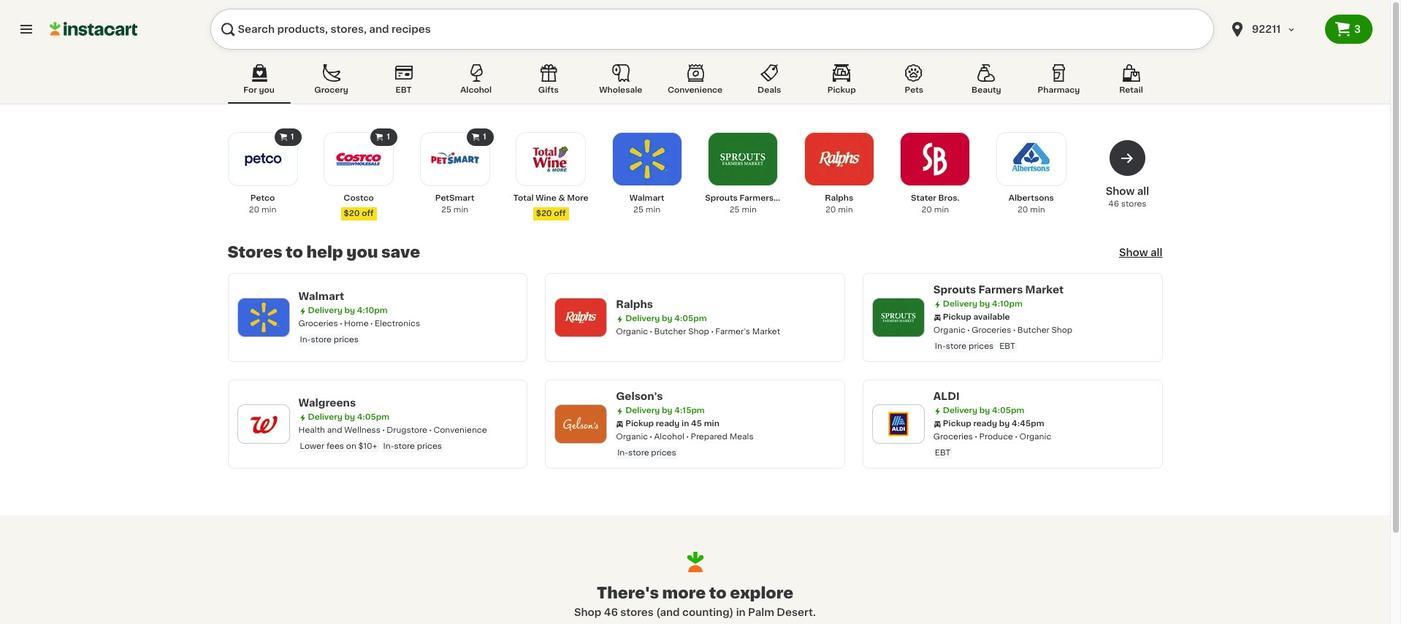 Task type: vqa. For each thing, say whether or not it's contained in the screenshot.
Show all's Show
yes



Task type: locate. For each thing, give the bounding box(es) containing it.
46
[[1109, 200, 1120, 208], [604, 608, 618, 619]]

total wine & more image
[[526, 134, 576, 184]]

1 vertical spatial in-store prices
[[618, 449, 676, 458]]

2 horizontal spatial 25
[[730, 206, 740, 214]]

1 vertical spatial ebt
[[1000, 343, 1016, 351]]

stores to help you save tab panel
[[220, 127, 1170, 469]]

ebt button
[[372, 61, 435, 104]]

by up available
[[980, 300, 991, 308]]

3
[[1355, 24, 1362, 34]]

min inside petco 20 min
[[262, 206, 277, 214]]

you right for
[[259, 86, 275, 94]]

ralphs down ralphs image
[[825, 194, 854, 202]]

0 vertical spatial in
[[682, 420, 689, 428]]

market for sprouts farmers market
[[1026, 285, 1064, 295]]

farmers for sprouts farmers market 25 min
[[740, 194, 774, 202]]

there's
[[597, 586, 659, 602]]

0 vertical spatial all
[[1138, 186, 1150, 197]]

2 off from the left
[[554, 210, 566, 218]]

1 right petsmart image
[[483, 133, 486, 141]]

1 vertical spatial convenience
[[434, 427, 487, 435]]

petco image
[[238, 134, 288, 184]]

groceries
[[299, 320, 338, 328], [972, 327, 1012, 335], [934, 433, 974, 441]]

0 horizontal spatial off
[[362, 210, 374, 218]]

1 horizontal spatial 4:10pm
[[992, 300, 1023, 308]]

1 vertical spatial market
[[1026, 285, 1064, 295]]

0 vertical spatial to
[[286, 245, 303, 260]]

2 1 from the left
[[387, 133, 390, 141]]

1 vertical spatial you
[[347, 245, 378, 260]]

0 horizontal spatial stores
[[621, 608, 654, 619]]

all inside show all 46 stores
[[1138, 186, 1150, 197]]

0 horizontal spatial 1
[[291, 133, 294, 141]]

1 vertical spatial ralphs
[[616, 300, 653, 310]]

ralphs 20 min
[[825, 194, 854, 214]]

to left help
[[286, 245, 303, 260]]

off down the costco
[[362, 210, 374, 218]]

1 horizontal spatial ready
[[974, 420, 998, 428]]

4:10pm
[[992, 300, 1023, 308], [357, 307, 388, 315]]

1 horizontal spatial alcohol
[[654, 433, 685, 441]]

walmart down walmart image
[[630, 194, 665, 202]]

costco $20 off
[[344, 194, 374, 218]]

off inside costco $20 off
[[362, 210, 374, 218]]

0 vertical spatial convenience
[[668, 86, 723, 94]]

stater bros. 20 min
[[911, 194, 960, 214]]

all
[[1138, 186, 1150, 197], [1151, 248, 1163, 258]]

0 horizontal spatial all
[[1138, 186, 1150, 197]]

pickup ready by 4:45pm
[[943, 420, 1045, 428]]

all for show all 46 stores
[[1138, 186, 1150, 197]]

1 ready from the left
[[656, 420, 680, 428]]

20 down ralphs image
[[826, 206, 836, 214]]

min down sprouts farmers market image at right top
[[742, 206, 757, 214]]

grocery
[[314, 86, 349, 94]]

organic down 4:45pm
[[1020, 433, 1052, 441]]

pickup available
[[943, 314, 1011, 322]]

ready for aldi
[[974, 420, 998, 428]]

2 20 from the left
[[826, 206, 836, 214]]

show up show all popup button
[[1106, 186, 1135, 197]]

retail button
[[1100, 61, 1163, 104]]

pickup up ralphs image
[[828, 86, 856, 94]]

save
[[382, 245, 420, 260]]

farmer's
[[716, 328, 751, 336]]

min down bros.
[[935, 206, 949, 214]]

4:10pm for sprouts farmers market
[[992, 300, 1023, 308]]

0 horizontal spatial 25
[[441, 206, 452, 214]]

20 down the petco at left
[[249, 206, 260, 214]]

convenience down search field
[[668, 86, 723, 94]]

1 off from the left
[[362, 210, 374, 218]]

market inside the sprouts farmers market 25 min
[[776, 194, 805, 202]]

1 horizontal spatial in-store prices
[[618, 449, 676, 458]]

pickup for aldi
[[943, 420, 972, 428]]

show for show all
[[1120, 248, 1149, 258]]

min down ralphs image
[[838, 206, 853, 214]]

3 1 from the left
[[483, 133, 486, 141]]

organic down pickup available
[[934, 327, 966, 335]]

1 vertical spatial walmart
[[299, 292, 344, 302]]

0 horizontal spatial shop
[[574, 608, 602, 619]]

1 horizontal spatial 25
[[634, 206, 644, 214]]

25 down sprouts farmers market image at right top
[[730, 206, 740, 214]]

groceries home electronics
[[299, 320, 420, 328]]

ralphs for ralphs 20 min
[[825, 194, 854, 202]]

by
[[980, 300, 991, 308], [345, 307, 355, 315], [662, 315, 673, 323], [662, 407, 673, 415], [980, 407, 991, 415], [345, 414, 355, 422], [1000, 420, 1010, 428]]

ebt right grocery
[[396, 86, 412, 94]]

0 horizontal spatial farmers
[[740, 194, 774, 202]]

1 25 from the left
[[441, 206, 452, 214]]

delivery for walmart
[[308, 307, 343, 315]]

by for sprouts farmers market
[[980, 300, 991, 308]]

4:05pm up wellness
[[357, 414, 390, 422]]

stores up show all popup button
[[1122, 200, 1147, 208]]

alcohol down pickup ready in 45 min
[[654, 433, 685, 441]]

20 down albertsons
[[1018, 206, 1029, 214]]

ralphs right ralphs logo
[[616, 300, 653, 310]]

organic down gelson's on the bottom left of page
[[616, 433, 648, 441]]

pickup down gelson's on the bottom left of page
[[626, 420, 654, 428]]

2 25 from the left
[[634, 206, 644, 214]]

in
[[682, 420, 689, 428], [736, 608, 746, 619]]

0 horizontal spatial walmart
[[299, 292, 344, 302]]

46 inside the there's more to explore shop 46 stores (and counting) in palm desert.
[[604, 608, 618, 619]]

available
[[974, 314, 1011, 322]]

1 vertical spatial show
[[1120, 248, 1149, 258]]

0 horizontal spatial 46
[[604, 608, 618, 619]]

1 horizontal spatial 46
[[1109, 200, 1120, 208]]

1 right 'petco' image
[[291, 133, 294, 141]]

farmers
[[740, 194, 774, 202], [979, 285, 1023, 295]]

to inside the there's more to explore shop 46 stores (and counting) in palm desert.
[[710, 586, 727, 602]]

0 horizontal spatial to
[[286, 245, 303, 260]]

20 inside stater bros. 20 min
[[922, 206, 933, 214]]

delivery down gelson's on the bottom left of page
[[626, 407, 660, 415]]

sprouts down sprouts farmers market image at right top
[[705, 194, 738, 202]]

46 down there's
[[604, 608, 618, 619]]

alcohol
[[461, 86, 492, 94], [654, 433, 685, 441]]

0 vertical spatial ralphs
[[825, 194, 854, 202]]

butcher left the farmer's
[[654, 328, 687, 336]]

petsmart 25 min
[[435, 194, 475, 214]]

albertsons 20 min
[[1009, 194, 1055, 214]]

None search field
[[210, 9, 1215, 50]]

butcher down sprouts farmers market
[[1018, 327, 1050, 335]]

stores down there's
[[621, 608, 654, 619]]

0 vertical spatial stores
[[1122, 200, 1147, 208]]

4:05pm for walgreens
[[357, 414, 390, 422]]

20 inside petco 20 min
[[249, 206, 260, 214]]

ralphs image
[[815, 134, 864, 184]]

walmart down stores to help you save
[[299, 292, 344, 302]]

market for sprouts farmers market 25 min
[[776, 194, 805, 202]]

walmart for walmart 25 min
[[630, 194, 665, 202]]

$10+
[[359, 443, 378, 451]]

delivery by 4:05pm for ralphs
[[626, 315, 707, 323]]

ready up groceries produce organic
[[974, 420, 998, 428]]

alcohol inside stores to help you save tab panel
[[654, 433, 685, 441]]

1 horizontal spatial in
[[736, 608, 746, 619]]

20 inside ralphs 20 min
[[826, 206, 836, 214]]

you right help
[[347, 245, 378, 260]]

1 horizontal spatial farmers
[[979, 285, 1023, 295]]

delivery by 4:05pm up wellness
[[308, 414, 390, 422]]

25 inside the sprouts farmers market 25 min
[[730, 206, 740, 214]]

in-store prices down pickup ready in 45 min
[[618, 449, 676, 458]]

1 vertical spatial 46
[[604, 608, 618, 619]]

stater bros. image
[[911, 134, 961, 184]]

explore
[[730, 586, 794, 602]]

prices down organic alcohol prepared meals
[[651, 449, 676, 458]]

20 inside albertsons 20 min
[[1018, 206, 1029, 214]]

by up home
[[345, 307, 355, 315]]

delivery up pickup available
[[943, 300, 978, 308]]

deals button
[[738, 61, 801, 104]]

ebt inside button
[[396, 86, 412, 94]]

delivery for aldi
[[943, 407, 978, 415]]

you
[[259, 86, 275, 94], [347, 245, 378, 260]]

1 horizontal spatial all
[[1151, 248, 1163, 258]]

0 horizontal spatial convenience
[[434, 427, 487, 435]]

gelson's logo image
[[562, 406, 600, 444]]

0 vertical spatial ebt
[[396, 86, 412, 94]]

0 vertical spatial walmart
[[630, 194, 665, 202]]

store
[[311, 336, 332, 344], [946, 343, 967, 351], [394, 443, 415, 451], [629, 449, 649, 458]]

by up organic butcher shop farmer's market at the bottom of the page
[[662, 315, 673, 323]]

3 20 from the left
[[922, 206, 933, 214]]

3 25 from the left
[[730, 206, 740, 214]]

min down petsmart
[[454, 206, 469, 214]]

2 vertical spatial ebt
[[935, 449, 951, 458]]

show down show all 46 stores
[[1120, 248, 1149, 258]]

1 horizontal spatial to
[[710, 586, 727, 602]]

lower
[[300, 443, 325, 451]]

0 vertical spatial you
[[259, 86, 275, 94]]

1 right costco image
[[387, 133, 390, 141]]

to
[[286, 245, 303, 260], [710, 586, 727, 602]]

1 vertical spatial all
[[1151, 248, 1163, 258]]

1 vertical spatial in
[[736, 608, 746, 619]]

show inside show all 46 stores
[[1106, 186, 1135, 197]]

min inside the sprouts farmers market 25 min
[[742, 206, 757, 214]]

albertsons image
[[1007, 134, 1057, 184]]

1 horizontal spatial ralphs
[[825, 194, 854, 202]]

home
[[344, 320, 369, 328]]

ready
[[656, 420, 680, 428], [974, 420, 998, 428]]

$20
[[344, 210, 360, 218], [536, 210, 552, 218]]

market left ralphs 20 min
[[776, 194, 805, 202]]

show inside show all popup button
[[1120, 248, 1149, 258]]

prices down "organic groceries butcher shop"
[[969, 343, 994, 351]]

0 horizontal spatial 4:10pm
[[357, 307, 388, 315]]

ralphs
[[825, 194, 854, 202], [616, 300, 653, 310]]

1 vertical spatial stores
[[621, 608, 654, 619]]

delivery by 4:05pm up pickup ready by 4:45pm
[[943, 407, 1025, 415]]

Search field
[[210, 9, 1215, 50]]

there's more to explore shop 46 stores (and counting) in palm desert.
[[574, 586, 816, 619]]

convenience button
[[662, 61, 729, 104]]

stores
[[1122, 200, 1147, 208], [621, 608, 654, 619]]

0 vertical spatial alcohol
[[461, 86, 492, 94]]

delivery by 4:05pm for aldi
[[943, 407, 1025, 415]]

organic for organic groceries butcher shop
[[934, 327, 966, 335]]

0 horizontal spatial you
[[259, 86, 275, 94]]

pickup up in-store prices ebt
[[943, 314, 972, 322]]

sprouts farmers market image
[[719, 134, 768, 184]]

4 20 from the left
[[1018, 206, 1029, 214]]

stores
[[228, 245, 282, 260]]

in- down pickup ready in 45 min
[[618, 449, 629, 458]]

pickup for sprouts farmers market
[[943, 314, 972, 322]]

2 horizontal spatial 1
[[483, 133, 486, 141]]

delivery for walgreens
[[308, 414, 343, 422]]

min up prepared
[[704, 420, 720, 428]]

2 ready from the left
[[974, 420, 998, 428]]

petco
[[251, 194, 275, 202]]

delivery
[[943, 300, 978, 308], [308, 307, 343, 315], [626, 315, 660, 323], [626, 407, 660, 415], [943, 407, 978, 415], [308, 414, 343, 422]]

1 $20 from the left
[[344, 210, 360, 218]]

delivery up groceries home electronics
[[308, 307, 343, 315]]

0 horizontal spatial delivery by 4:10pm
[[308, 307, 388, 315]]

by for walgreens
[[345, 414, 355, 422]]

delivery by 4:05pm up organic butcher shop farmer's market at the bottom of the page
[[626, 315, 707, 323]]

delivery by 4:10pm up home
[[308, 307, 388, 315]]

ready down delivery by 4:15pm
[[656, 420, 680, 428]]

total wine & more $20 off
[[514, 194, 589, 218]]

in-store prices
[[300, 336, 359, 344], [618, 449, 676, 458]]

$20 down the costco
[[344, 210, 360, 218]]

walmart for walmart
[[299, 292, 344, 302]]

4:05pm up pickup ready by 4:45pm
[[992, 407, 1025, 415]]

0 vertical spatial farmers
[[740, 194, 774, 202]]

20 down stater
[[922, 206, 933, 214]]

off
[[362, 210, 374, 218], [554, 210, 566, 218]]

min inside ralphs 20 min
[[838, 206, 853, 214]]

prices
[[334, 336, 359, 344], [969, 343, 994, 351], [417, 443, 442, 451], [651, 449, 676, 458]]

0 vertical spatial 46
[[1109, 200, 1120, 208]]

store down pickup available
[[946, 343, 967, 351]]

delivery down the walgreens
[[308, 414, 343, 422]]

ready for gelson's
[[656, 420, 680, 428]]

1 horizontal spatial delivery by 4:10pm
[[943, 300, 1023, 308]]

alcohol up petsmart image
[[461, 86, 492, 94]]

min down walmart image
[[646, 206, 661, 214]]

1 vertical spatial sprouts
[[934, 285, 977, 295]]

1 horizontal spatial 4:05pm
[[675, 315, 707, 323]]

in- down health and wellness drugstore convenience
[[383, 443, 394, 451]]

20
[[249, 206, 260, 214], [826, 206, 836, 214], [922, 206, 933, 214], [1018, 206, 1029, 214]]

for
[[244, 86, 257, 94]]

show
[[1106, 186, 1135, 197], [1120, 248, 1149, 258]]

ebt down "organic groceries butcher shop"
[[1000, 343, 1016, 351]]

25 inside walmart 25 min
[[634, 206, 644, 214]]

health
[[299, 427, 325, 435]]

1 horizontal spatial 1
[[387, 133, 390, 141]]

shop categories tab list
[[228, 61, 1163, 104]]

1 1 from the left
[[291, 133, 294, 141]]

1 horizontal spatial convenience
[[668, 86, 723, 94]]

by up pickup ready in 45 min
[[662, 407, 673, 415]]

1 horizontal spatial stores
[[1122, 200, 1147, 208]]

0 horizontal spatial ebt
[[396, 86, 412, 94]]

4:15pm
[[675, 407, 705, 415]]

pickup
[[828, 86, 856, 94], [943, 314, 972, 322], [626, 420, 654, 428], [943, 420, 972, 428]]

in-store prices down home
[[300, 336, 359, 344]]

organic right ralphs logo
[[616, 328, 648, 336]]

0 horizontal spatial alcohol
[[461, 86, 492, 94]]

25 down petsmart
[[441, 206, 452, 214]]

1 horizontal spatial off
[[554, 210, 566, 218]]

min down the petco at left
[[262, 206, 277, 214]]

2 horizontal spatial delivery by 4:05pm
[[943, 407, 1025, 415]]

in inside the there's more to explore shop 46 stores (and counting) in palm desert.
[[736, 608, 746, 619]]

delivery for ralphs
[[626, 315, 660, 323]]

1 horizontal spatial $20
[[536, 210, 552, 218]]

by up wellness
[[345, 414, 355, 422]]

4:05pm
[[675, 315, 707, 323], [992, 407, 1025, 415], [357, 414, 390, 422]]

1 horizontal spatial you
[[347, 245, 378, 260]]

shop
[[1052, 327, 1073, 335], [689, 328, 710, 336], [574, 608, 602, 619]]

by for aldi
[[980, 407, 991, 415]]

by up pickup ready by 4:45pm
[[980, 407, 991, 415]]

delivery by 4:05pm for walgreens
[[308, 414, 390, 422]]

25 down walmart image
[[634, 206, 644, 214]]

1 horizontal spatial delivery by 4:05pm
[[626, 315, 707, 323]]

farmers up available
[[979, 285, 1023, 295]]

0 horizontal spatial $20
[[344, 210, 360, 218]]

in-store prices ebt
[[935, 343, 1016, 351]]

health and wellness drugstore convenience
[[299, 427, 487, 435]]

2 $20 from the left
[[536, 210, 552, 218]]

pets button
[[883, 61, 946, 104]]

groceries down aldi at bottom
[[934, 433, 974, 441]]

farmers inside the sprouts farmers market 25 min
[[740, 194, 774, 202]]

by for walmart
[[345, 307, 355, 315]]

0 vertical spatial sprouts
[[705, 194, 738, 202]]

46 up show all popup button
[[1109, 200, 1120, 208]]

groceries left home
[[299, 320, 338, 328]]

sprouts farmers market
[[934, 285, 1064, 295]]

groceries produce organic
[[934, 433, 1052, 441]]

1 horizontal spatial walmart
[[630, 194, 665, 202]]

min down albertsons
[[1031, 206, 1046, 214]]

0 horizontal spatial delivery by 4:05pm
[[308, 414, 390, 422]]

pickup down aldi at bottom
[[943, 420, 972, 428]]

0 horizontal spatial in
[[682, 420, 689, 428]]

1 vertical spatial farmers
[[979, 285, 1023, 295]]

market right the farmer's
[[753, 328, 781, 336]]

in-
[[300, 336, 311, 344], [935, 343, 946, 351], [383, 443, 394, 451], [618, 449, 629, 458]]

drugstore
[[387, 427, 428, 435]]

2 horizontal spatial 4:05pm
[[992, 407, 1025, 415]]

delivery by 4:10pm up pickup available
[[943, 300, 1023, 308]]

25 inside petsmart 25 min
[[441, 206, 452, 214]]

0 horizontal spatial ready
[[656, 420, 680, 428]]

$20 inside costco $20 off
[[344, 210, 360, 218]]

25
[[441, 206, 452, 214], [634, 206, 644, 214], [730, 206, 740, 214]]

sprouts up pickup available
[[934, 285, 977, 295]]

92211 button
[[1229, 9, 1317, 50]]

all inside popup button
[[1151, 248, 1163, 258]]

0 horizontal spatial 4:05pm
[[357, 414, 390, 422]]

0 vertical spatial show
[[1106, 186, 1135, 197]]

sprouts inside the sprouts farmers market 25 min
[[705, 194, 738, 202]]

store down drugstore
[[394, 443, 415, 451]]

in- down pickup available
[[935, 343, 946, 351]]

1 for petco 20 min
[[291, 133, 294, 141]]

walmart 25 min
[[630, 194, 665, 214]]

4:05pm up organic butcher shop farmer's market at the bottom of the page
[[675, 315, 707, 323]]

organic butcher shop farmer's market
[[616, 328, 781, 336]]

0 horizontal spatial ralphs
[[616, 300, 653, 310]]

1 horizontal spatial ebt
[[935, 449, 951, 458]]

off down &
[[554, 210, 566, 218]]

1 horizontal spatial sprouts
[[934, 285, 977, 295]]

convenience right drugstore
[[434, 427, 487, 435]]

convenience inside convenience button
[[668, 86, 723, 94]]

1 20 from the left
[[249, 206, 260, 214]]

delivery down aldi at bottom
[[943, 407, 978, 415]]

in inside stores to help you save tab panel
[[682, 420, 689, 428]]

4:10pm up groceries home electronics
[[357, 307, 388, 315]]

$20 down wine
[[536, 210, 552, 218]]

in left the "45"
[[682, 420, 689, 428]]

delivery up organic butcher shop farmer's market at the bottom of the page
[[626, 315, 660, 323]]

delivery by 4:10pm
[[943, 300, 1023, 308], [308, 307, 388, 315]]

0 horizontal spatial in-store prices
[[300, 336, 359, 344]]

min inside albertsons 20 min
[[1031, 206, 1046, 214]]

1 vertical spatial alcohol
[[654, 433, 685, 441]]

0 vertical spatial market
[[776, 194, 805, 202]]

1 vertical spatial to
[[710, 586, 727, 602]]

market up "organic groceries butcher shop"
[[1026, 285, 1064, 295]]

to up 'counting)'
[[710, 586, 727, 602]]

all for show all
[[1151, 248, 1163, 258]]

0 horizontal spatial sprouts
[[705, 194, 738, 202]]

organic
[[934, 327, 966, 335], [616, 328, 648, 336], [616, 433, 648, 441], [1020, 433, 1052, 441]]



Task type: describe. For each thing, give the bounding box(es) containing it.
walmart image
[[622, 134, 672, 184]]

show for show all 46 stores
[[1106, 186, 1135, 197]]

wine
[[536, 194, 557, 202]]

groceries for home
[[299, 320, 338, 328]]

sprouts for sprouts farmers market 25 min
[[705, 194, 738, 202]]

shop inside the there's more to explore shop 46 stores (and counting) in palm desert.
[[574, 608, 602, 619]]

prepared
[[691, 433, 728, 441]]

lower fees on $10+ in-store prices
[[300, 443, 442, 451]]

20 for albertsons 20 min
[[1018, 206, 1029, 214]]

4:10pm for walmart
[[357, 307, 388, 315]]

gifts button
[[517, 61, 580, 104]]

3 button
[[1326, 15, 1373, 44]]

more
[[663, 586, 706, 602]]

meals
[[730, 433, 754, 441]]

for you
[[244, 86, 275, 94]]

instacart image
[[50, 20, 137, 38]]

min inside stater bros. 20 min
[[935, 206, 949, 214]]

show all
[[1120, 248, 1163, 258]]

sprouts farmers market 25 min
[[705, 194, 805, 214]]

min inside walmart 25 min
[[646, 206, 661, 214]]

pets
[[905, 86, 924, 94]]

(and
[[656, 608, 680, 619]]

petco 20 min
[[249, 194, 277, 214]]

convenience inside stores to help you save tab panel
[[434, 427, 487, 435]]

0 horizontal spatial butcher
[[654, 328, 687, 336]]

wellness
[[344, 427, 381, 435]]

organic for organic butcher shop farmer's market
[[616, 328, 648, 336]]

counting)
[[683, 608, 734, 619]]

$20 inside total wine & more $20 off
[[536, 210, 552, 218]]

bros.
[[939, 194, 960, 202]]

min inside petsmart 25 min
[[454, 206, 469, 214]]

store down pickup ready in 45 min
[[629, 449, 649, 458]]

4:05pm for aldi
[[992, 407, 1025, 415]]

beauty
[[972, 86, 1002, 94]]

stores inside show all 46 stores
[[1122, 200, 1147, 208]]

4:05pm for ralphs
[[675, 315, 707, 323]]

walmart logo image
[[244, 299, 282, 337]]

fees
[[327, 443, 344, 451]]

aldi logo image
[[880, 406, 918, 444]]

prices down drugstore
[[417, 443, 442, 451]]

by up produce
[[1000, 420, 1010, 428]]

palm
[[748, 608, 775, 619]]

stores inside the there's more to explore shop 46 stores (and counting) in palm desert.
[[621, 608, 654, 619]]

2 vertical spatial market
[[753, 328, 781, 336]]

aldi
[[934, 392, 960, 402]]

stores to help you save
[[228, 245, 420, 260]]

ralphs logo image
[[562, 299, 600, 337]]

costco image
[[334, 134, 384, 184]]

pickup button
[[811, 61, 874, 104]]

alcohol inside button
[[461, 86, 492, 94]]

wholesale button
[[590, 61, 653, 104]]

desert.
[[777, 608, 816, 619]]

show all button
[[1120, 246, 1163, 260]]

alcohol button
[[445, 61, 508, 104]]

beauty button
[[956, 61, 1018, 104]]

20 for petco 20 min
[[249, 206, 260, 214]]

20 for ralphs 20 min
[[826, 206, 836, 214]]

you inside tab panel
[[347, 245, 378, 260]]

2 horizontal spatial ebt
[[1000, 343, 1016, 351]]

delivery by 4:10pm for walmart
[[308, 307, 388, 315]]

delivery by 4:10pm for sprouts farmers market
[[943, 300, 1023, 308]]

1 horizontal spatial shop
[[689, 328, 710, 336]]

deals
[[758, 86, 782, 94]]

delivery for gelson's
[[626, 407, 660, 415]]

costco
[[344, 194, 374, 202]]

46 inside show all 46 stores
[[1109, 200, 1120, 208]]

retail
[[1120, 86, 1144, 94]]

you inside button
[[259, 86, 275, 94]]

walgreens logo image
[[244, 406, 282, 444]]

more
[[567, 194, 589, 202]]

pickup inside "button"
[[828, 86, 856, 94]]

groceries for produce
[[934, 433, 974, 441]]

92211
[[1253, 24, 1281, 34]]

show all 46 stores
[[1106, 186, 1150, 208]]

gifts
[[538, 86, 559, 94]]

sprouts farmers market logo image
[[880, 299, 918, 337]]

1 for costco $20 off
[[387, 133, 390, 141]]

and
[[327, 427, 342, 435]]

2 horizontal spatial shop
[[1052, 327, 1073, 335]]

to inside stores to help you save tab panel
[[286, 245, 303, 260]]

organic groceries butcher shop
[[934, 327, 1073, 335]]

delivery by 4:15pm
[[626, 407, 705, 415]]

4:45pm
[[1012, 420, 1045, 428]]

for you button
[[228, 61, 291, 104]]

wholesale
[[600, 86, 643, 94]]

electronics
[[375, 320, 420, 328]]

petsmart
[[435, 194, 475, 202]]

groceries down available
[[972, 327, 1012, 335]]

pharmacy
[[1038, 86, 1080, 94]]

walgreens
[[299, 398, 356, 409]]

total
[[514, 194, 534, 202]]

off inside total wine & more $20 off
[[554, 210, 566, 218]]

45
[[691, 420, 702, 428]]

gelson's
[[616, 392, 663, 402]]

organic for organic alcohol prepared meals
[[616, 433, 648, 441]]

petsmart image
[[430, 134, 480, 184]]

ralphs for ralphs
[[616, 300, 653, 310]]

25 for walmart 25 min
[[634, 206, 644, 214]]

25 for petsmart 25 min
[[441, 206, 452, 214]]

help
[[307, 245, 343, 260]]

grocery button
[[300, 61, 363, 104]]

on
[[346, 443, 357, 451]]

1 horizontal spatial butcher
[[1018, 327, 1050, 335]]

delivery for sprouts farmers market
[[943, 300, 978, 308]]

stater
[[911, 194, 937, 202]]

prices down home
[[334, 336, 359, 344]]

store down groceries home electronics
[[311, 336, 332, 344]]

by for gelson's
[[662, 407, 673, 415]]

sprouts for sprouts farmers market
[[934, 285, 977, 295]]

in- right walmart logo
[[300, 336, 311, 344]]

farmers for sprouts farmers market
[[979, 285, 1023, 295]]

0 vertical spatial in-store prices
[[300, 336, 359, 344]]

pickup ready in 45 min
[[626, 420, 720, 428]]

pickup for gelson's
[[626, 420, 654, 428]]

albertsons
[[1009, 194, 1055, 202]]

pharmacy button
[[1028, 61, 1091, 104]]

&
[[559, 194, 565, 202]]

organic alcohol prepared meals
[[616, 433, 754, 441]]

produce
[[980, 433, 1014, 441]]

92211 button
[[1220, 9, 1326, 50]]

by for ralphs
[[662, 315, 673, 323]]

1 for petsmart 25 min
[[483, 133, 486, 141]]



